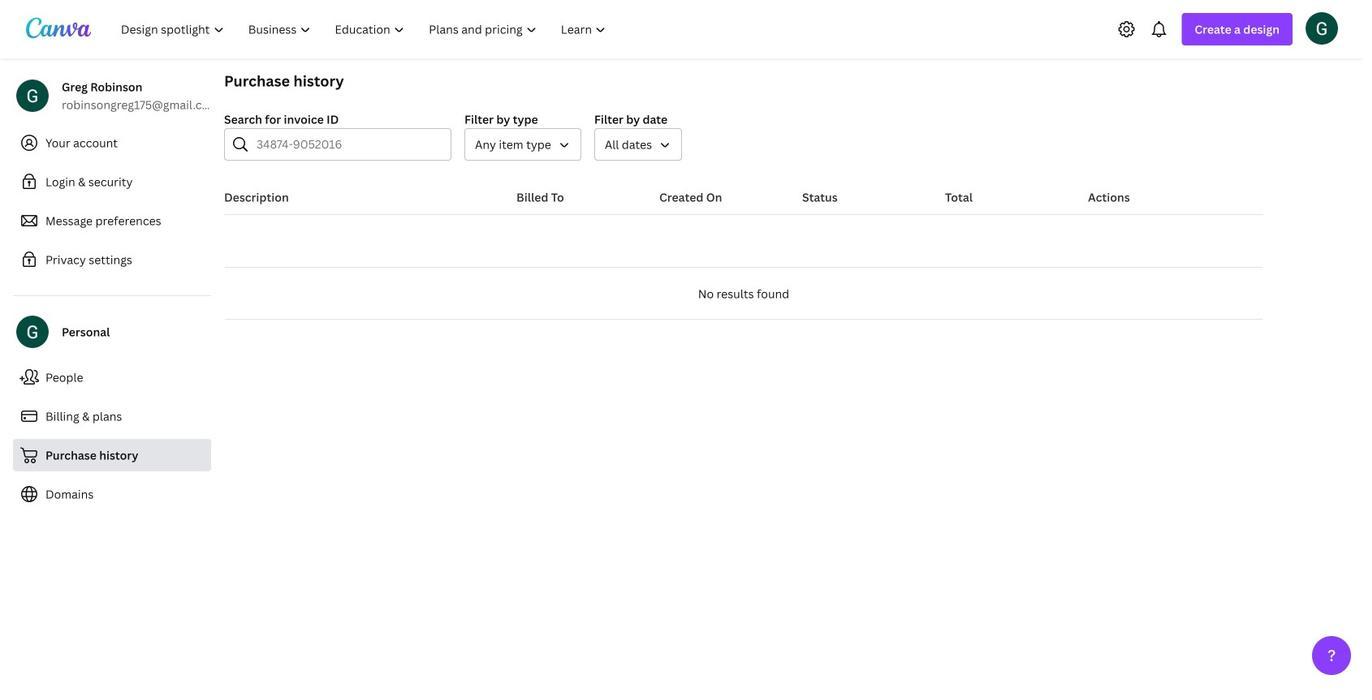 Task type: vqa. For each thing, say whether or not it's contained in the screenshot.
the topmost and
no



Task type: describe. For each thing, give the bounding box(es) containing it.
34874-9052016 text field
[[257, 129, 441, 160]]



Task type: locate. For each thing, give the bounding box(es) containing it.
greg robinson image
[[1306, 12, 1339, 44]]

top level navigation element
[[110, 13, 620, 45]]

None button
[[465, 128, 582, 161], [594, 128, 682, 161], [465, 128, 582, 161], [594, 128, 682, 161]]



